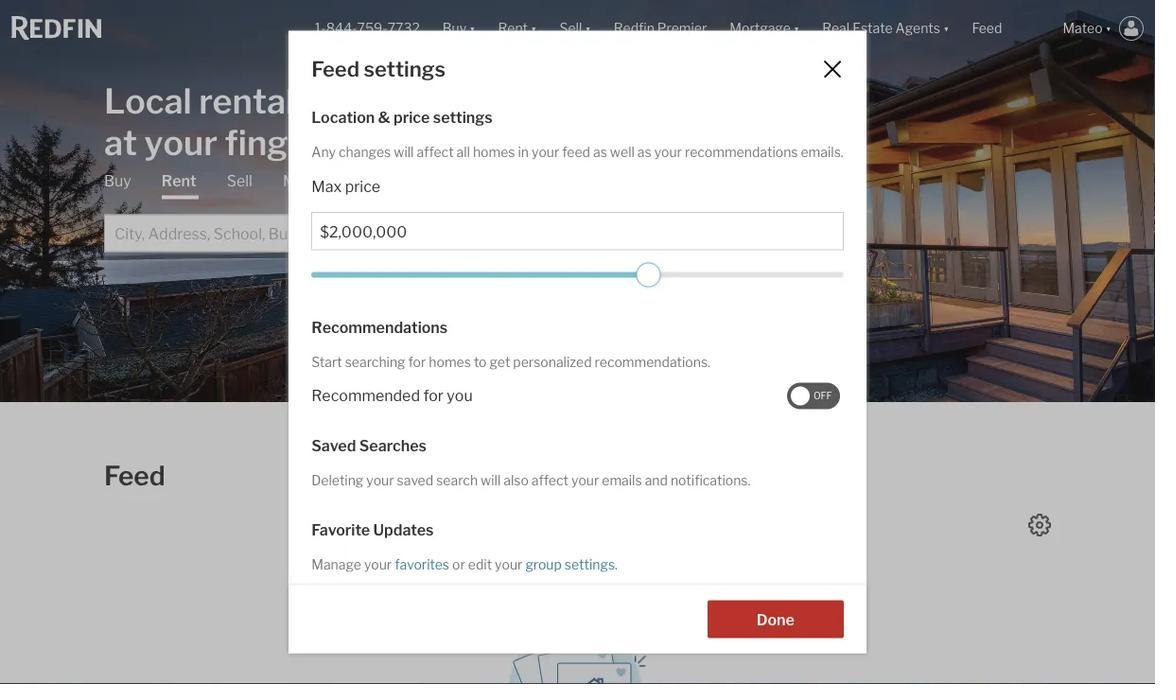 Task type: describe. For each thing, give the bounding box(es) containing it.
1 horizontal spatial will
[[481, 472, 501, 488]]

deleting
[[311, 472, 364, 488]]

0 vertical spatial settings
[[364, 56, 446, 81]]

personalized
[[513, 354, 592, 370]]

home estimate
[[383, 172, 492, 190]]

your left saved on the bottom
[[366, 472, 394, 488]]

all
[[457, 143, 470, 159]]

0 horizontal spatial homes
[[429, 354, 471, 370]]

your right well
[[654, 143, 682, 159]]

1 horizontal spatial homes
[[473, 143, 515, 159]]

1-844-759-7732 link
[[315, 20, 420, 36]]

notifications.
[[671, 472, 751, 488]]

deleting your saved search will also affect your emails and notifications.
[[311, 472, 751, 488]]

0 vertical spatial for
[[408, 354, 426, 370]]

or
[[452, 556, 465, 572]]

redfin premier button
[[602, 0, 718, 57]]

feed for feed button
[[972, 20, 1002, 36]]

1 as from the left
[[593, 143, 607, 159]]

Max price input text field
[[320, 222, 835, 241]]

feed
[[562, 143, 590, 159]]

edit
[[468, 556, 492, 572]]

updates
[[373, 520, 434, 539]]

buy
[[104, 172, 131, 190]]

saved searches
[[311, 436, 427, 454]]

max price
[[311, 177, 380, 195]]

searching
[[345, 354, 405, 370]]

manage your favorites or edit your group settings.
[[311, 556, 618, 572]]

location
[[311, 107, 375, 126]]

1-
[[315, 20, 326, 36]]

done button
[[707, 600, 844, 638]]

sell
[[227, 172, 253, 190]]

rent link
[[162, 171, 197, 199]]

done
[[757, 611, 794, 629]]

at
[[104, 122, 137, 163]]

manage
[[311, 556, 361, 572]]

0 horizontal spatial will
[[394, 143, 414, 159]]

1-844-759-7732
[[315, 20, 420, 36]]

favorite
[[311, 520, 370, 539]]

fingertips
[[225, 122, 383, 163]]

emails
[[602, 472, 642, 488]]

local rentals at your fingertips
[[104, 80, 383, 163]]

buy link
[[104, 171, 131, 192]]

and
[[645, 472, 668, 488]]

1 horizontal spatial price
[[394, 107, 430, 126]]

recommended for you
[[311, 386, 473, 404]]

recommendations
[[685, 143, 798, 159]]

feed button
[[961, 0, 1052, 57]]

your right edit
[[495, 556, 523, 572]]

recommendations.
[[595, 354, 711, 370]]

rentals
[[199, 80, 312, 122]]

1 vertical spatial settings
[[433, 107, 493, 126]]

saved
[[397, 472, 433, 488]]

estimate
[[429, 172, 492, 190]]

settings.
[[565, 556, 618, 572]]



Task type: vqa. For each thing, say whether or not it's contained in the screenshot.
Recommended for you
yes



Task type: locate. For each thing, give the bounding box(es) containing it.
7732
[[388, 20, 420, 36]]

0 vertical spatial feed
[[972, 20, 1002, 36]]

to
[[474, 354, 487, 370]]

home estimate link
[[383, 171, 492, 192]]

affect left 'all'
[[417, 143, 454, 159]]

0 vertical spatial affect
[[417, 143, 454, 159]]

price right &
[[394, 107, 430, 126]]

0 vertical spatial will
[[394, 143, 414, 159]]

price
[[394, 107, 430, 126], [345, 177, 380, 195]]

get
[[490, 354, 510, 370]]

redfin
[[614, 20, 655, 36]]

0 vertical spatial price
[[394, 107, 430, 126]]

as right well
[[638, 143, 652, 159]]

0 horizontal spatial as
[[593, 143, 607, 159]]

2 horizontal spatial feed
[[972, 20, 1002, 36]]

local
[[104, 80, 192, 122]]

start searching for homes to get personalized recommendations.
[[311, 354, 711, 370]]

feed for feed settings
[[311, 56, 360, 81]]

feed settings
[[311, 56, 446, 81]]

searches
[[359, 436, 427, 454]]

feed
[[972, 20, 1002, 36], [311, 56, 360, 81], [104, 460, 165, 492]]

1 vertical spatial price
[[345, 177, 380, 195]]

homes
[[473, 143, 515, 159], [429, 354, 471, 370]]

recommended
[[311, 386, 420, 404]]

tab list
[[104, 171, 624, 252]]

changes
[[339, 143, 391, 159]]

1 vertical spatial homes
[[429, 354, 471, 370]]

0 vertical spatial homes
[[473, 143, 515, 159]]

group
[[525, 556, 562, 572]]

max
[[311, 177, 342, 195]]

you
[[447, 386, 473, 404]]

favorites
[[395, 556, 449, 572]]

844-
[[326, 20, 357, 36]]

mortgage
[[283, 172, 352, 190]]

emails.
[[801, 143, 844, 159]]

1 vertical spatial will
[[481, 472, 501, 488]]

feed inside button
[[972, 20, 1002, 36]]

homes left in
[[473, 143, 515, 159]]

for left you
[[423, 386, 444, 404]]

for
[[408, 354, 426, 370], [423, 386, 444, 404]]

in
[[518, 143, 529, 159]]

mortgage link
[[283, 171, 352, 192]]

will up home
[[394, 143, 414, 159]]

for up recommended for you
[[408, 354, 426, 370]]

group settings. link
[[523, 556, 618, 572]]

any changes will affect all homes in your feed as well as your recommendations emails.
[[311, 143, 844, 159]]

2 vertical spatial feed
[[104, 460, 165, 492]]

premier
[[657, 20, 707, 36]]

1 horizontal spatial as
[[638, 143, 652, 159]]

price down changes
[[345, 177, 380, 195]]

as
[[593, 143, 607, 159], [638, 143, 652, 159]]

Max price slider range field
[[311, 262, 844, 287]]

2 as from the left
[[638, 143, 652, 159]]

well
[[610, 143, 635, 159]]

your right in
[[532, 143, 559, 159]]

settings
[[364, 56, 446, 81], [433, 107, 493, 126]]

your inside local rentals at your fingertips
[[144, 122, 218, 163]]

will left also
[[481, 472, 501, 488]]

settings down the 7732
[[364, 56, 446, 81]]

home
[[383, 172, 425, 190]]

settings up 'all'
[[433, 107, 493, 126]]

1 vertical spatial for
[[423, 386, 444, 404]]

redfin premier
[[614, 20, 707, 36]]

affect
[[417, 143, 454, 159], [532, 472, 569, 488]]

1 horizontal spatial feed
[[311, 56, 360, 81]]

0 horizontal spatial affect
[[417, 143, 454, 159]]

your down favorite updates at the bottom of page
[[364, 556, 392, 572]]

759-
[[357, 20, 388, 36]]

also
[[504, 472, 529, 488]]

will
[[394, 143, 414, 159], [481, 472, 501, 488]]

your left emails
[[571, 472, 599, 488]]

as left well
[[593, 143, 607, 159]]

affect right also
[[532, 472, 569, 488]]

any
[[311, 143, 336, 159]]

start
[[311, 354, 342, 370]]

rent
[[162, 172, 197, 190]]

1 vertical spatial feed
[[311, 56, 360, 81]]

0 horizontal spatial price
[[345, 177, 380, 195]]

1 vertical spatial affect
[[532, 472, 569, 488]]

0 horizontal spatial feed
[[104, 460, 165, 492]]

tab list containing buy
[[104, 171, 624, 252]]

location & price settings
[[311, 107, 493, 126]]

your
[[144, 122, 218, 163], [532, 143, 559, 159], [654, 143, 682, 159], [366, 472, 394, 488], [571, 472, 599, 488], [364, 556, 392, 572], [495, 556, 523, 572]]

your up rent
[[144, 122, 218, 163]]

homes left to
[[429, 354, 471, 370]]

favorite updates
[[311, 520, 434, 539]]

&
[[378, 107, 390, 126]]

favorites link
[[392, 556, 452, 572]]

search
[[436, 472, 478, 488]]

saved
[[311, 436, 356, 454]]

recommendations
[[311, 318, 448, 337]]

1 horizontal spatial affect
[[532, 472, 569, 488]]

sell link
[[227, 171, 253, 192]]



